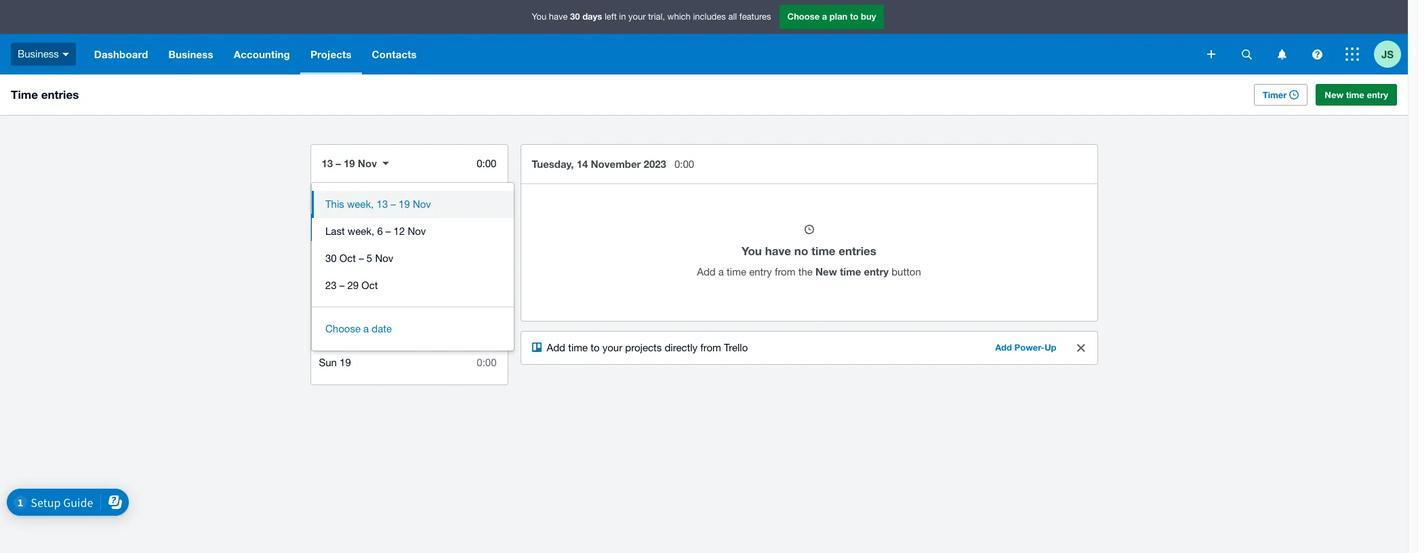 Task type: locate. For each thing, give the bounding box(es) containing it.
13 up 6
[[377, 199, 388, 210]]

0 vertical spatial your
[[629, 12, 646, 22]]

list box containing this week, 13 – 19 nov
[[312, 183, 514, 308]]

your
[[629, 12, 646, 22], [603, 342, 623, 354]]

in
[[619, 12, 626, 22]]

nov right 5
[[375, 253, 393, 264]]

1 vertical spatial 30
[[325, 253, 337, 264]]

0 horizontal spatial have
[[549, 12, 568, 22]]

0 vertical spatial have
[[549, 12, 568, 22]]

nov up last week, 6 – 12 nov button
[[413, 199, 431, 210]]

0 horizontal spatial oct
[[340, 253, 356, 264]]

svg image
[[1346, 47, 1359, 61], [1242, 49, 1252, 59], [1207, 50, 1216, 58]]

banner
[[0, 0, 1408, 75]]

30 left the 15
[[325, 253, 337, 264]]

– right 23
[[340, 280, 345, 292]]

from left the the
[[775, 266, 796, 278]]

dashboard link
[[84, 34, 158, 75]]

13 right "mon"
[[342, 195, 353, 206]]

19 inside popup button
[[344, 157, 355, 169]]

1 vertical spatial a
[[719, 266, 724, 278]]

1 horizontal spatial have
[[765, 244, 791, 258]]

1 vertical spatial entries
[[839, 244, 877, 258]]

choose for choose a date
[[325, 323, 361, 335]]

entries
[[41, 87, 79, 102], [839, 244, 877, 258]]

to
[[850, 11, 859, 22], [591, 342, 600, 354]]

new time entry button
[[1316, 84, 1397, 106]]

1 horizontal spatial your
[[629, 12, 646, 22]]

nov inside 30 oct – 5 nov 'button'
[[375, 253, 393, 264]]

a inside add a time entry from the new time entry button
[[719, 266, 724, 278]]

your right in
[[629, 12, 646, 22]]

no
[[794, 244, 808, 258]]

choose a date
[[325, 323, 392, 335]]

new right timer button
[[1325, 89, 1344, 100]]

1 horizontal spatial 30
[[570, 11, 580, 22]]

business button
[[0, 34, 84, 75], [158, 34, 224, 75]]

new right the the
[[816, 266, 837, 278]]

tuesday, 14 november 2023
[[532, 158, 666, 170]]

thu 16 button
[[311, 268, 507, 296]]

entries up add a time entry from the new time entry button
[[839, 244, 877, 258]]

2 horizontal spatial 13
[[377, 199, 388, 210]]

you left the 'days'
[[532, 12, 547, 22]]

1 horizontal spatial a
[[719, 266, 724, 278]]

have for 30
[[549, 12, 568, 22]]

0 horizontal spatial 14
[[338, 222, 349, 233]]

1 horizontal spatial new
[[1325, 89, 1344, 100]]

1 horizontal spatial svg image
[[1242, 49, 1252, 59]]

add for new
[[697, 266, 716, 278]]

14
[[577, 158, 588, 170], [338, 222, 349, 233]]

week, left 6
[[348, 226, 374, 237]]

– inside button
[[386, 226, 391, 237]]

have left the 'days'
[[549, 12, 568, 22]]

js button
[[1374, 34, 1408, 75]]

a for add a time entry from the new time entry button
[[719, 266, 724, 278]]

0 horizontal spatial choose
[[325, 323, 361, 335]]

1 horizontal spatial business button
[[158, 34, 224, 75]]

projects button
[[300, 34, 362, 75]]

1 vertical spatial week,
[[348, 226, 374, 237]]

– right 6
[[386, 226, 391, 237]]

oct right wed at the top
[[340, 253, 356, 264]]

oct right 29
[[362, 280, 378, 292]]

1 vertical spatial have
[[765, 244, 791, 258]]

1 horizontal spatial add
[[697, 266, 716, 278]]

your inside 'you have 30 days left in your trial, which includes all features'
[[629, 12, 646, 22]]

12
[[394, 226, 405, 237]]

nov
[[358, 157, 377, 169], [413, 199, 431, 210], [408, 226, 426, 237], [375, 253, 393, 264]]

0 horizontal spatial a
[[363, 323, 369, 335]]

have inside 'you have 30 days left in your trial, which includes all features'
[[549, 12, 568, 22]]

1 horizontal spatial you
[[742, 244, 762, 258]]

entry left the the
[[749, 266, 772, 278]]

list box
[[312, 183, 514, 308]]

week,
[[347, 199, 374, 210], [348, 226, 374, 237]]

19 up the mon 13
[[344, 157, 355, 169]]

19 inside button
[[399, 199, 410, 210]]

choose a date button
[[312, 316, 514, 343]]

svg image up new time entry button in the top right of the page
[[1312, 49, 1322, 59]]

– left 5
[[359, 253, 364, 264]]

new inside button
[[1325, 89, 1344, 100]]

1 horizontal spatial from
[[775, 266, 796, 278]]

30
[[570, 11, 580, 22], [325, 253, 337, 264]]

a inside banner
[[822, 11, 827, 22]]

1 vertical spatial 14
[[338, 222, 349, 233]]

2 horizontal spatial entry
[[1367, 89, 1389, 100]]

0 horizontal spatial entry
[[749, 266, 772, 278]]

13 – 19 nov
[[322, 157, 377, 169]]

time inside button
[[1346, 89, 1365, 100]]

1 vertical spatial to
[[591, 342, 600, 354]]

from inside add a time entry from the new time entry button
[[775, 266, 796, 278]]

14 right tuesday,
[[577, 158, 588, 170]]

your left projects
[[603, 342, 623, 354]]

you left no
[[742, 244, 762, 258]]

0 vertical spatial 14
[[577, 158, 588, 170]]

1 vertical spatial your
[[603, 342, 623, 354]]

1 horizontal spatial business
[[169, 48, 213, 60]]

last week, 6 – 12 nov
[[325, 226, 426, 237]]

add inside 'link'
[[995, 342, 1012, 353]]

1 horizontal spatial entry
[[864, 266, 889, 278]]

choose a plan to buy
[[787, 11, 876, 22]]

1 horizontal spatial 13
[[342, 195, 353, 206]]

1 horizontal spatial choose
[[787, 11, 820, 22]]

choose
[[787, 11, 820, 22], [325, 323, 361, 335]]

0 vertical spatial week,
[[347, 199, 374, 210]]

13
[[322, 157, 333, 169], [342, 195, 353, 206], [377, 199, 388, 210]]

entries right time
[[41, 87, 79, 102]]

14 right tue
[[338, 222, 349, 233]]

svg image up time entries
[[62, 53, 69, 56]]

add
[[697, 266, 716, 278], [547, 342, 565, 354], [995, 342, 1012, 353]]

18
[[337, 330, 348, 342]]

1 horizontal spatial to
[[850, 11, 859, 22]]

nov up this week, 13 – 19 nov
[[358, 157, 377, 169]]

add inside add a time entry from the new time entry button
[[697, 266, 716, 278]]

30 oct – 5 nov button
[[312, 245, 514, 273]]

nov inside this week, 13 – 19 nov button
[[413, 199, 431, 210]]

to left projects
[[591, 342, 600, 354]]

group
[[312, 183, 514, 351]]

plan
[[830, 11, 848, 22]]

add power-up link
[[987, 338, 1065, 359]]

–
[[336, 157, 341, 169], [391, 199, 396, 210], [386, 226, 391, 237], [359, 253, 364, 264], [340, 280, 345, 292]]

new
[[1325, 89, 1344, 100], [816, 266, 837, 278]]

business
[[18, 48, 59, 59], [169, 48, 213, 60]]

week, inside button
[[348, 226, 374, 237]]

1 horizontal spatial oct
[[362, 280, 378, 292]]

13 up "mon"
[[322, 157, 333, 169]]

0 horizontal spatial 30
[[325, 253, 337, 264]]

0 vertical spatial a
[[822, 11, 827, 22]]

– inside 'button'
[[359, 253, 364, 264]]

week, inside button
[[347, 199, 374, 210]]

0 horizontal spatial you
[[532, 12, 547, 22]]

nov right 12
[[408, 226, 426, 237]]

svg image
[[1278, 49, 1286, 59], [1312, 49, 1322, 59], [62, 53, 69, 56]]

0 horizontal spatial 13
[[322, 157, 333, 169]]

– up the mon 13
[[336, 157, 341, 169]]

0 horizontal spatial to
[[591, 342, 600, 354]]

a inside choose a date button
[[363, 323, 369, 335]]

a for choose a date
[[363, 323, 369, 335]]

14 for tuesday,
[[577, 158, 588, 170]]

last
[[325, 226, 345, 237]]

from left trello
[[701, 342, 721, 354]]

1 vertical spatial choose
[[325, 323, 361, 335]]

2023
[[644, 158, 666, 170]]

2 vertical spatial a
[[363, 323, 369, 335]]

1 vertical spatial you
[[742, 244, 762, 258]]

19
[[344, 157, 355, 169], [399, 199, 410, 210], [340, 357, 351, 369]]

0:00
[[477, 158, 497, 169], [675, 159, 694, 170], [477, 195, 497, 206], [477, 222, 497, 233], [477, 303, 497, 315], [477, 357, 497, 369]]

november
[[591, 158, 641, 170]]

1 horizontal spatial 14
[[577, 158, 588, 170]]

1 vertical spatial oct
[[362, 280, 378, 292]]

0 vertical spatial to
[[850, 11, 859, 22]]

2 horizontal spatial svg image
[[1312, 49, 1322, 59]]

entry
[[1367, 89, 1389, 100], [864, 266, 889, 278], [749, 266, 772, 278]]

0 horizontal spatial business
[[18, 48, 59, 59]]

week, right this
[[347, 199, 374, 210]]

2 horizontal spatial add
[[995, 342, 1012, 353]]

to left buy
[[850, 11, 859, 22]]

time
[[1346, 89, 1365, 100], [812, 244, 836, 258], [840, 266, 861, 278], [727, 266, 746, 278], [568, 342, 588, 354]]

new time entry
[[1325, 89, 1389, 100]]

0 horizontal spatial business button
[[0, 34, 84, 75]]

mon 13
[[319, 195, 353, 206]]

have
[[549, 12, 568, 22], [765, 244, 791, 258]]

entry down js
[[1367, 89, 1389, 100]]

– up 12
[[391, 199, 396, 210]]

1 vertical spatial 19
[[399, 199, 410, 210]]

0 vertical spatial 30
[[570, 11, 580, 22]]

0 vertical spatial from
[[775, 266, 796, 278]]

19 right sun
[[340, 357, 351, 369]]

trial,
[[648, 12, 665, 22]]

0 horizontal spatial from
[[701, 342, 721, 354]]

0 vertical spatial entries
[[41, 87, 79, 102]]

2 horizontal spatial a
[[822, 11, 827, 22]]

svg image up timer button
[[1278, 49, 1286, 59]]

you
[[532, 12, 547, 22], [742, 244, 762, 258]]

navigation
[[84, 34, 1198, 75]]

contacts
[[372, 48, 417, 60]]

0 horizontal spatial new
[[816, 266, 837, 278]]

choose a date link
[[325, 323, 392, 335]]

0 vertical spatial new
[[1325, 89, 1344, 100]]

0 vertical spatial choose
[[787, 11, 820, 22]]

this week, 13 – 19 nov button
[[312, 191, 514, 218]]

0 horizontal spatial add
[[547, 342, 565, 354]]

0 vertical spatial oct
[[340, 253, 356, 264]]

entry left button
[[864, 266, 889, 278]]

2 horizontal spatial svg image
[[1346, 47, 1359, 61]]

from
[[775, 266, 796, 278], [701, 342, 721, 354]]

trello
[[724, 342, 748, 354]]

30 left the 'days'
[[570, 11, 580, 22]]

to inside banner
[[850, 11, 859, 22]]

choose inside button
[[325, 323, 361, 335]]

clear button
[[1067, 335, 1095, 362]]

clear image
[[1077, 344, 1085, 353]]

add a time entry from the new time entry button
[[697, 266, 921, 278]]

13 – 19 nov button
[[311, 148, 400, 179]]

date
[[372, 323, 392, 335]]

you for you have no time entries
[[742, 244, 762, 258]]

have left no
[[765, 244, 791, 258]]

19 up 12
[[399, 199, 410, 210]]

nov inside last week, 6 – 12 nov button
[[408, 226, 426, 237]]

0 vertical spatial you
[[532, 12, 547, 22]]

0 vertical spatial 19
[[344, 157, 355, 169]]

fri
[[320, 303, 331, 315]]

have for no
[[765, 244, 791, 258]]

you inside 'you have 30 days left in your trial, which includes all features'
[[532, 12, 547, 22]]

fri 17
[[320, 303, 345, 315]]

tue
[[319, 222, 335, 233]]



Task type: describe. For each thing, give the bounding box(es) containing it.
30 inside 'button'
[[325, 253, 337, 264]]

time
[[11, 87, 38, 102]]

30 oct – 5 nov
[[325, 253, 393, 264]]

23 – 29 oct
[[325, 280, 378, 292]]

– inside popup button
[[336, 157, 341, 169]]

last week, 6 – 12 nov button
[[312, 218, 514, 245]]

dashboard
[[94, 48, 148, 60]]

17
[[334, 303, 345, 315]]

left
[[605, 12, 617, 22]]

power-
[[1015, 342, 1045, 353]]

nov inside 13 – 19 nov popup button
[[358, 157, 377, 169]]

13 inside popup button
[[322, 157, 333, 169]]

a for choose a plan to buy
[[822, 11, 827, 22]]

add time to your projects directly from trello
[[547, 342, 748, 354]]

up
[[1045, 342, 1057, 353]]

0:00 for mon 13
[[477, 195, 497, 206]]

30 inside banner
[[570, 11, 580, 22]]

0 horizontal spatial svg image
[[62, 53, 69, 56]]

all
[[728, 12, 737, 22]]

0:00 for sun 19
[[477, 357, 497, 369]]

sat 18 button
[[311, 323, 507, 350]]

you have 30 days left in your trial, which includes all features
[[532, 11, 771, 22]]

time entries
[[11, 87, 79, 102]]

0 horizontal spatial svg image
[[1207, 50, 1216, 58]]

entry inside add a time entry from the new time entry button
[[749, 266, 772, 278]]

tue 14
[[319, 222, 349, 233]]

23
[[325, 280, 337, 292]]

features
[[740, 12, 771, 22]]

wed
[[319, 249, 339, 260]]

sun
[[319, 357, 337, 369]]

sat 18
[[319, 330, 348, 342]]

add for from
[[547, 342, 565, 354]]

29
[[347, 280, 359, 292]]

this week, 13 – 19 nov
[[325, 199, 431, 210]]

1 business button from the left
[[0, 34, 84, 75]]

this
[[325, 199, 344, 210]]

mon
[[319, 195, 339, 206]]

2 business button from the left
[[158, 34, 224, 75]]

group containing this week, 13 – 19 nov
[[312, 183, 514, 351]]

13 inside button
[[377, 199, 388, 210]]

includes
[[693, 12, 726, 22]]

0:00 for fri 17
[[477, 303, 497, 315]]

you have no time entries
[[742, 244, 877, 258]]

wed 15 button
[[311, 241, 507, 268]]

wed 15
[[319, 249, 353, 260]]

0 horizontal spatial your
[[603, 342, 623, 354]]

button
[[892, 266, 921, 278]]

1 horizontal spatial entries
[[839, 244, 877, 258]]

which
[[668, 12, 691, 22]]

js
[[1382, 48, 1394, 60]]

15
[[342, 249, 353, 260]]

you for you have 30 days left in your trial, which includes all features
[[532, 12, 547, 22]]

contacts button
[[362, 34, 427, 75]]

week, for last
[[348, 226, 374, 237]]

oct inside button
[[362, 280, 378, 292]]

2 vertical spatial 19
[[340, 357, 351, 369]]

navigation containing dashboard
[[84, 34, 1198, 75]]

23 – 29 oct button
[[312, 273, 514, 300]]

accounting
[[234, 48, 290, 60]]

timer
[[1263, 89, 1287, 100]]

0 horizontal spatial entries
[[41, 87, 79, 102]]

1 vertical spatial new
[[816, 266, 837, 278]]

1 vertical spatial from
[[701, 342, 721, 354]]

buy
[[861, 11, 876, 22]]

week, for this
[[347, 199, 374, 210]]

1 horizontal spatial svg image
[[1278, 49, 1286, 59]]

add power-up
[[995, 342, 1057, 353]]

timer button
[[1254, 84, 1308, 106]]

accounting button
[[224, 34, 300, 75]]

the
[[798, 266, 813, 278]]

16
[[339, 276, 350, 287]]

entry inside button
[[1367, 89, 1389, 100]]

projects
[[310, 48, 352, 60]]

0:00 for tue 14
[[477, 222, 497, 233]]

days
[[583, 11, 602, 22]]

6
[[377, 226, 383, 237]]

14 for tue
[[338, 222, 349, 233]]

sat
[[319, 330, 334, 342]]

5
[[367, 253, 372, 264]]

thu
[[319, 276, 336, 287]]

directly
[[665, 342, 698, 354]]

banner containing js
[[0, 0, 1408, 75]]

sun 19
[[319, 357, 351, 369]]

time inside add a time entry from the new time entry button
[[727, 266, 746, 278]]

projects
[[625, 342, 662, 354]]

oct inside 'button'
[[340, 253, 356, 264]]

choose for choose a plan to buy
[[787, 11, 820, 22]]

tuesday,
[[532, 158, 574, 170]]

thu 16
[[319, 276, 350, 287]]



Task type: vqa. For each thing, say whether or not it's contained in the screenshot.
Learn associated with visibility
no



